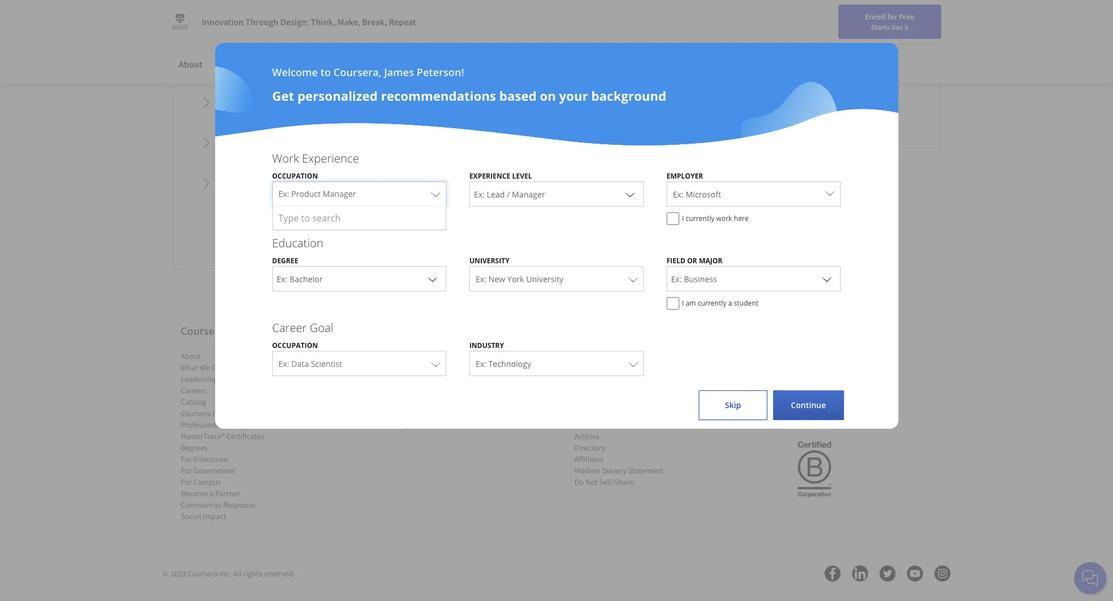 Task type: locate. For each thing, give the bounding box(es) containing it.
career left goal
[[272, 320, 307, 335]]

2 i from the top
[[682, 298, 684, 308]]

i right by checking this box, i am confirming that the employer listed above is my current employer. option on the right top of page
[[682, 214, 684, 223]]

1 vertical spatial innovation
[[404, 236, 473, 255]]

0 vertical spatial currently
[[686, 214, 715, 223]]

free
[[899, 11, 915, 22]]

dec
[[892, 22, 903, 31]]

0 horizontal spatial your
[[559, 87, 588, 104]]

english
[[894, 36, 922, 47]]

occupation inside career goal "element"
[[272, 341, 318, 350]]

occupation down the work
[[272, 171, 318, 181]]

for
[[169, 6, 182, 17], [181, 454, 192, 464], [181, 466, 192, 476], [181, 477, 192, 487]]

list item for beta testers
[[378, 362, 475, 373]]

about link for frequently asked questions
[[172, 52, 209, 77]]

0 horizontal spatial innovation
[[202, 16, 244, 27]]

your
[[812, 36, 827, 46], [559, 87, 588, 104]]

banner navigation
[[9, 0, 322, 31]]

inc.
[[220, 569, 232, 579]]

about link
[[172, 52, 209, 77], [181, 351, 201, 361]]

questions up recommendations
[[293, 29, 360, 49]]

©
[[163, 569, 169, 579]]

2 list from the left
[[378, 351, 475, 431]]

0 horizontal spatial new
[[489, 274, 505, 285]]

questions
[[293, 29, 360, 49], [739, 99, 786, 114]]

1 vertical spatial a
[[209, 489, 213, 499]]

a left 'student'
[[729, 298, 732, 308]]

find
[[796, 36, 810, 46]]

break, up welcome to coursera, james peterson!
[[362, 16, 387, 27]]

0 vertical spatial repeat
[[389, 16, 416, 27]]

work experience
[[272, 151, 359, 166]]

more
[[712, 99, 737, 114]]

about down frequently
[[179, 58, 203, 70]]

visit
[[712, 120, 729, 132]]

list
[[181, 351, 278, 522], [378, 351, 475, 431], [574, 351, 672, 488]]

1 horizontal spatial chevron down image
[[623, 187, 637, 201]]

1 horizontal spatial to
[[321, 65, 331, 79]]

1 vertical spatial career
[[272, 320, 307, 335]]

coursera left inc. at the bottom left of page
[[188, 569, 218, 579]]

ex: technology
[[476, 358, 531, 369]]

0 vertical spatial about link
[[172, 52, 209, 77]]

1 vertical spatial your
[[559, 87, 588, 104]]

affiliates
[[574, 454, 603, 464]]

occupation
[[272, 171, 318, 181], [272, 341, 318, 350]]

0 horizontal spatial repeat
[[389, 16, 416, 27]]

to inside work experience element
[[301, 212, 310, 224]]

1 occupation from the top
[[272, 171, 318, 181]]

1 horizontal spatial design:
[[534, 236, 581, 255]]

beta testers link
[[378, 374, 418, 384]]

1 list item from the left
[[378, 362, 475, 373]]

i
[[682, 214, 684, 223], [682, 298, 684, 308]]

0 horizontal spatial list item
[[378, 362, 475, 373]]

0 vertical spatial i
[[682, 214, 684, 223]]

design:
[[280, 16, 309, 27], [534, 236, 581, 255]]

ex: left data
[[279, 358, 289, 369]]

0 horizontal spatial break,
[[362, 16, 387, 27]]

for down degrees link
[[181, 454, 192, 464]]

1 horizontal spatial university
[[526, 274, 564, 285]]

through up york
[[476, 236, 530, 255]]

1 vertical spatial break,
[[669, 236, 709, 255]]

1 horizontal spatial a
[[729, 298, 732, 308]]

learners list item
[[378, 351, 475, 362]]

experience level
[[469, 171, 532, 181]]

affiliates link
[[574, 454, 603, 464]]

2 horizontal spatial list
[[574, 351, 672, 488]]

new right find at the top
[[829, 36, 844, 46]]

coursera facebook image
[[825, 566, 841, 582]]

1 horizontal spatial make,
[[627, 236, 665, 255]]

for up for campus link
[[181, 466, 192, 476]]

career down enroll
[[845, 36, 867, 46]]

0 horizontal spatial make,
[[337, 16, 360, 27]]

directory
[[574, 443, 605, 453]]

0 horizontal spatial a
[[209, 489, 213, 499]]

occupation up data
[[272, 341, 318, 350]]

0 vertical spatial design:
[[280, 16, 309, 27]]

get
[[272, 87, 294, 104]]

a down campus
[[209, 489, 213, 499]]

catalog
[[181, 397, 206, 407]]

to up personalized
[[321, 65, 331, 79]]

certificates down professional certificates link
[[226, 431, 264, 442]]

about for about
[[179, 58, 203, 70]]

None search field
[[163, 30, 438, 53]]

2 horizontal spatial chevron down image
[[821, 272, 834, 286]]

1 horizontal spatial break,
[[669, 236, 709, 255]]

1 vertical spatial about link
[[181, 351, 201, 361]]

about link down frequently
[[172, 52, 209, 77]]

coursera up what we offer link
[[181, 324, 224, 338]]

ex: down industry
[[476, 358, 487, 369]]

about link for press
[[181, 351, 201, 361]]

1 vertical spatial i
[[682, 298, 684, 308]]

1 vertical spatial to
[[301, 212, 310, 224]]

break, up or
[[669, 236, 709, 255]]

university
[[469, 256, 510, 266], [526, 274, 564, 285]]

teaching
[[378, 420, 408, 430]]

rights
[[243, 569, 263, 579]]

Occupation text field
[[279, 184, 426, 206]]

0 horizontal spatial career
[[272, 320, 307, 335]]

degrees
[[181, 443, 207, 453]]

occupation inside work experience element
[[272, 171, 318, 181]]

1 vertical spatial design:
[[534, 236, 581, 255]]

1 horizontal spatial list
[[378, 351, 475, 431]]

currently right am
[[698, 298, 727, 308]]

careers link
[[181, 385, 206, 396]]

center
[[796, 120, 822, 132]]

ex: new york university
[[476, 274, 564, 285]]

0 vertical spatial your
[[812, 36, 827, 46]]

innovation through design: think, make, break, repeat up asked
[[202, 16, 416, 27]]

continue button
[[773, 390, 844, 420]]

for government link
[[181, 466, 235, 476]]

0 vertical spatial occupation
[[272, 171, 318, 181]]

education
[[272, 235, 323, 251]]

career goal
[[272, 320, 333, 335]]

recommendations link
[[293, 52, 381, 77]]

for left the universities
[[169, 6, 182, 17]]

professional certificates link
[[181, 420, 261, 430]]

0 horizontal spatial list
[[181, 351, 278, 522]]

2 vertical spatial coursera
[[188, 569, 218, 579]]

articles
[[574, 431, 599, 442]]

1 vertical spatial think,
[[585, 236, 624, 255]]

1 vertical spatial repeat
[[534, 253, 579, 272]]

1 vertical spatial new
[[489, 274, 505, 285]]

innovation through design: think, make, break, repeat up ex: new york university
[[404, 236, 709, 272]]

about
[[179, 58, 203, 70], [181, 351, 201, 361]]

list item
[[378, 362, 475, 373], [574, 362, 672, 373]]

experience up manager
[[302, 151, 359, 166]]

make,
[[337, 16, 360, 27], [627, 236, 665, 255]]

about link up what
[[181, 351, 201, 361]]

1 vertical spatial about
[[181, 351, 201, 361]]

occupation for work
[[272, 171, 318, 181]]

contact
[[574, 420, 601, 430]]

ex: product manager
[[279, 188, 356, 199]]

✕ button
[[732, 218, 742, 237]]

through up frequently asked questions
[[246, 16, 279, 27]]

repeat
[[389, 16, 416, 27], [534, 253, 579, 272]]

1 vertical spatial coursera
[[181, 408, 211, 419]]

ex: left product
[[279, 188, 289, 199]]

repeat up james
[[389, 16, 416, 27]]

1 vertical spatial occupation
[[272, 341, 318, 350]]

sell/share
[[599, 477, 634, 487]]

0 vertical spatial think,
[[311, 16, 336, 27]]

ex: for ex: technology
[[476, 358, 487, 369]]

industry
[[469, 341, 504, 350]]

for up become
[[181, 477, 192, 487]]

press list item
[[574, 351, 672, 362]]

become a partner link
[[181, 489, 240, 499]]

through
[[246, 16, 279, 27], [476, 236, 530, 255]]

1 vertical spatial currently
[[698, 298, 727, 308]]

ex: inside education element
[[476, 274, 487, 285]]

frequently
[[172, 29, 246, 49]]

questions up learner
[[739, 99, 786, 114]]

0 vertical spatial to
[[321, 65, 331, 79]]

1 vertical spatial innovation through design: think, make, break, repeat
[[404, 236, 709, 272]]

0 horizontal spatial through
[[246, 16, 279, 27]]

1 vertical spatial experience
[[469, 171, 511, 181]]

new
[[829, 36, 844, 46], [489, 274, 505, 285]]

occupation for career
[[272, 341, 318, 350]]

your inside onboardingmodal dialog
[[559, 87, 588, 104]]

repeat up ex: new york university
[[534, 253, 579, 272]]

certificates up mastertrack® certificates link
[[224, 420, 261, 430]]

james
[[384, 65, 414, 79]]

terms
[[574, 374, 595, 384]]

0 vertical spatial coursera
[[181, 324, 224, 338]]

welcome to coursera, james peterson!
[[272, 65, 464, 79]]

0 vertical spatial new
[[829, 36, 844, 46]]

ex: down employer
[[673, 189, 684, 200]]

1 vertical spatial questions
[[739, 99, 786, 114]]

0 vertical spatial career
[[845, 36, 867, 46]]

break,
[[362, 16, 387, 27], [669, 236, 709, 255]]

manager
[[323, 188, 356, 199]]

1 horizontal spatial think,
[[585, 236, 624, 255]]

0 vertical spatial certificates
[[224, 420, 261, 430]]

0 vertical spatial innovation through design: think, make, break, repeat
[[202, 16, 416, 27]]

chevron down image
[[623, 187, 637, 201], [426, 272, 440, 286], [821, 272, 834, 286]]

0 vertical spatial university
[[469, 256, 510, 266]]

mastertrack® certificates link
[[181, 431, 264, 442]]

governments
[[260, 6, 313, 17]]

list item up terms link
[[574, 362, 672, 373]]

coursera instagram image
[[935, 566, 951, 582]]

0 horizontal spatial chevron down image
[[426, 272, 440, 286]]

your right find at the top
[[812, 36, 827, 46]]

3 list from the left
[[574, 351, 672, 488]]

list containing learners
[[378, 351, 475, 431]]

2 list item from the left
[[574, 362, 672, 373]]

design: up asked
[[280, 16, 309, 27]]

university up york
[[469, 256, 510, 266]]

list item up testers
[[378, 362, 475, 373]]

1 vertical spatial make,
[[627, 236, 665, 255]]

we
[[200, 363, 210, 373]]

1 horizontal spatial innovation
[[404, 236, 473, 255]]

list item for terms
[[574, 362, 672, 373]]

mastertrack®
[[181, 431, 225, 442]]

new left york
[[489, 274, 505, 285]]

1 horizontal spatial list item
[[574, 362, 672, 373]]

1 vertical spatial certificates
[[226, 431, 264, 442]]

2 occupation from the top
[[272, 341, 318, 350]]

beta testers
[[378, 374, 418, 384]]

0 vertical spatial questions
[[293, 29, 360, 49]]

career goal element
[[261, 320, 853, 382]]

what we offer link
[[181, 363, 228, 373]]

1 list from the left
[[181, 351, 278, 522]]

currently
[[686, 214, 715, 223], [698, 298, 727, 308]]

about up what
[[181, 351, 201, 361]]

to right type
[[301, 212, 310, 224]]

chevron down image inside work experience element
[[623, 187, 637, 201]]

1 horizontal spatial questions
[[739, 99, 786, 114]]

articles link
[[574, 431, 599, 442]]

enterprise
[[193, 454, 228, 464]]

experience left level
[[469, 171, 511, 181]]

ex:
[[279, 188, 289, 199], [673, 189, 684, 200], [476, 274, 487, 285], [279, 358, 289, 369], [476, 358, 487, 369]]

0 vertical spatial about
[[179, 58, 203, 70]]

the
[[731, 120, 745, 132]]

Occupation field
[[273, 181, 446, 207]]

i left am
[[682, 298, 684, 308]]

ex: left york
[[476, 274, 487, 285]]

design: up ex: new york university
[[534, 236, 581, 255]]

new inside education element
[[489, 274, 505, 285]]

1 horizontal spatial through
[[476, 236, 530, 255]]

currently left work
[[686, 214, 715, 223]]

ex: for ex: product manager
[[279, 188, 289, 199]]

chat with us image
[[1081, 569, 1100, 587]]

✕
[[732, 218, 742, 237]]

innovation
[[202, 16, 244, 27], [404, 236, 473, 255]]

0 horizontal spatial think,
[[311, 16, 336, 27]]

onboardingmodal dialog
[[0, 0, 1113, 601]]

0 horizontal spatial experience
[[302, 151, 359, 166]]

about inside about what we offer leadership careers catalog coursera plus professional certificates mastertrack® certificates degrees for enterprise for government for campus become a partner coronavirus response social impact
[[181, 351, 201, 361]]

coursera
[[181, 324, 224, 338], [181, 408, 211, 419], [188, 569, 218, 579]]

0 vertical spatial through
[[246, 16, 279, 27]]

your right on
[[559, 87, 588, 104]]

peterson!
[[417, 65, 464, 79]]

1 vertical spatial university
[[526, 274, 564, 285]]

recommendations
[[381, 87, 496, 104]]

coursera down catalog
[[181, 408, 211, 419]]

employer
[[667, 171, 703, 181]]

type
[[279, 212, 299, 224]]

what
[[181, 363, 198, 373]]

0 vertical spatial a
[[729, 298, 732, 308]]

continue
[[791, 400, 826, 410]]

0 horizontal spatial to
[[301, 212, 310, 224]]

1 i from the top
[[682, 214, 684, 223]]

university right york
[[526, 274, 564, 285]]

experience
[[302, 151, 359, 166], [469, 171, 511, 181]]

search
[[312, 212, 341, 224]]

not
[[585, 477, 597, 487]]



Task type: describe. For each thing, give the bounding box(es) containing it.
statement
[[628, 466, 663, 476]]

for inside banner navigation
[[169, 6, 182, 17]]

1 horizontal spatial experience
[[469, 171, 511, 181]]

coursera,
[[334, 65, 382, 79]]

start learning link
[[512, 347, 602, 377]]

i for i am currently a student
[[682, 298, 684, 308]]

product
[[291, 188, 321, 199]]

currently inside education element
[[698, 298, 727, 308]]

0 vertical spatial experience
[[302, 151, 359, 166]]

welcome
[[272, 65, 318, 79]]

1 horizontal spatial career
[[845, 36, 867, 46]]

start
[[529, 356, 548, 367]]

a inside dialog
[[729, 298, 732, 308]]

get it on google play image
[[771, 388, 858, 414]]

visit the learner help center
[[712, 120, 822, 132]]

for universities
[[169, 6, 229, 17]]

terms link
[[574, 374, 595, 384]]

learner
[[746, 120, 775, 132]]

1 horizontal spatial repeat
[[534, 253, 579, 272]]

currently inside work experience element
[[686, 214, 715, 223]]

about for about what we offer leadership careers catalog coursera plus professional certificates mastertrack® certificates degrees for enterprise for government for campus become a partner coronavirus response social impact
[[181, 351, 201, 361]]

learning
[[550, 356, 584, 367]]

skip
[[725, 400, 741, 410]]

am
[[686, 298, 696, 308]]

plus
[[212, 408, 227, 419]]

beta
[[378, 374, 393, 384]]

start learning
[[529, 356, 584, 367]]

0 vertical spatial break,
[[362, 16, 387, 27]]

center
[[409, 420, 432, 430]]

design: inside innovation through design: think, make, break, repeat
[[534, 236, 581, 255]]

universities
[[184, 6, 229, 17]]

directory link
[[574, 443, 605, 453]]

careers
[[181, 385, 206, 396]]

partner
[[215, 489, 240, 499]]

start learning button
[[512, 347, 602, 377]]

slavery
[[602, 466, 627, 476]]

data
[[291, 358, 309, 369]]

list containing about
[[181, 351, 278, 522]]

opens in a new tab image
[[300, 289, 309, 298]]

work
[[272, 151, 299, 166]]

coronavirus response link
[[181, 500, 255, 510]]

I am currently a student checkbox
[[667, 297, 679, 310]]

enroll for free starts dec 5
[[865, 11, 915, 31]]

teaching center
[[378, 420, 432, 430]]

0 vertical spatial make,
[[337, 16, 360, 27]]

0 horizontal spatial design:
[[280, 16, 309, 27]]

response
[[223, 500, 255, 510]]

a inside about what we offer leadership careers catalog coursera plus professional certificates mastertrack® certificates degrees for enterprise for government for campus become a partner coronavirus response social impact
[[209, 489, 213, 499]]

major
[[699, 256, 723, 266]]

i am currently a student
[[682, 298, 759, 308]]

5
[[905, 22, 909, 31]]

1 horizontal spatial your
[[812, 36, 827, 46]]

2023
[[170, 569, 186, 579]]

on
[[540, 87, 556, 104]]

ex: for ex: data scientist
[[279, 358, 289, 369]]

here
[[734, 214, 749, 223]]

0 horizontal spatial questions
[[293, 29, 360, 49]]

starts
[[871, 22, 890, 31]]

1 horizontal spatial new
[[829, 36, 844, 46]]

governments link
[[242, 0, 318, 23]]

chevron down image for experience level
[[623, 187, 637, 201]]

chevron down image for field or major
[[821, 272, 834, 286]]

degree
[[272, 256, 298, 266]]

based
[[499, 87, 537, 104]]

scientist
[[311, 358, 342, 369]]

become
[[181, 489, 208, 499]]

coursera youtube image
[[907, 566, 923, 582]]

coursera inside about what we offer leadership careers catalog coursera plus professional certificates mastertrack® certificates degrees for enterprise for government for campus become a partner coronavirus response social impact
[[181, 408, 211, 419]]

list containing press
[[574, 351, 672, 488]]

0 vertical spatial innovation
[[202, 16, 244, 27]]

0 horizontal spatial university
[[469, 256, 510, 266]]

government
[[193, 466, 235, 476]]

offer
[[211, 363, 228, 373]]

field
[[667, 256, 686, 266]]

learners
[[378, 351, 407, 361]]

frequently asked questions
[[172, 29, 360, 49]]

find your new career
[[796, 36, 867, 46]]

education element
[[261, 235, 853, 315]]

get personalized recommendations based on your background
[[272, 87, 667, 104]]

microsoft
[[686, 189, 721, 200]]

leadership
[[181, 374, 218, 384]]

field or major
[[667, 256, 723, 266]]

testers
[[394, 374, 418, 384]]

career inside "element"
[[272, 320, 307, 335]]

leadership link
[[181, 374, 218, 384]]

I currently work here checkbox
[[667, 212, 679, 225]]

logo of certified b corporation image
[[791, 435, 838, 503]]

contact articles directory affiliates modern slavery statement do not sell/share
[[574, 420, 663, 487]]

modern
[[574, 466, 600, 476]]

all
[[233, 569, 242, 579]]

more questions
[[712, 99, 786, 114]]

help
[[777, 120, 795, 132]]

1 vertical spatial through
[[476, 236, 530, 255]]

coursera linkedin image
[[852, 566, 868, 582]]

coursera plus link
[[181, 408, 227, 419]]

the university of sydney image
[[172, 14, 188, 30]]

to for welcome
[[321, 65, 331, 79]]

chevron down image for degree
[[426, 272, 440, 286]]

professional
[[181, 420, 222, 430]]

for campus link
[[181, 477, 221, 487]]

i for i currently work here
[[682, 214, 684, 223]]

coronavirus
[[181, 500, 221, 510]]

reserved.
[[264, 569, 295, 579]]

ex: for ex: microsoft
[[673, 189, 684, 200]]

visit the learner help center link
[[712, 120, 822, 132]]

contact link
[[574, 420, 601, 430]]

coursera twitter image
[[880, 566, 896, 582]]

work experience element
[[261, 151, 853, 231]]

technology
[[489, 358, 531, 369]]

collapsed list
[[187, 83, 664, 309]]

degrees link
[[181, 443, 207, 453]]

social
[[181, 511, 201, 522]]

do not sell/share link
[[574, 477, 634, 487]]

testimonials link
[[399, 52, 463, 77]]

ex: for ex: new york university
[[476, 274, 487, 285]]

about what we offer leadership careers catalog coursera plus professional certificates mastertrack® certificates degrees for enterprise for government for campus become a partner coronavirus response social impact
[[181, 351, 264, 522]]

to for type
[[301, 212, 310, 224]]

work
[[717, 214, 732, 223]]



Task type: vqa. For each thing, say whether or not it's contained in the screenshot.
Hae
no



